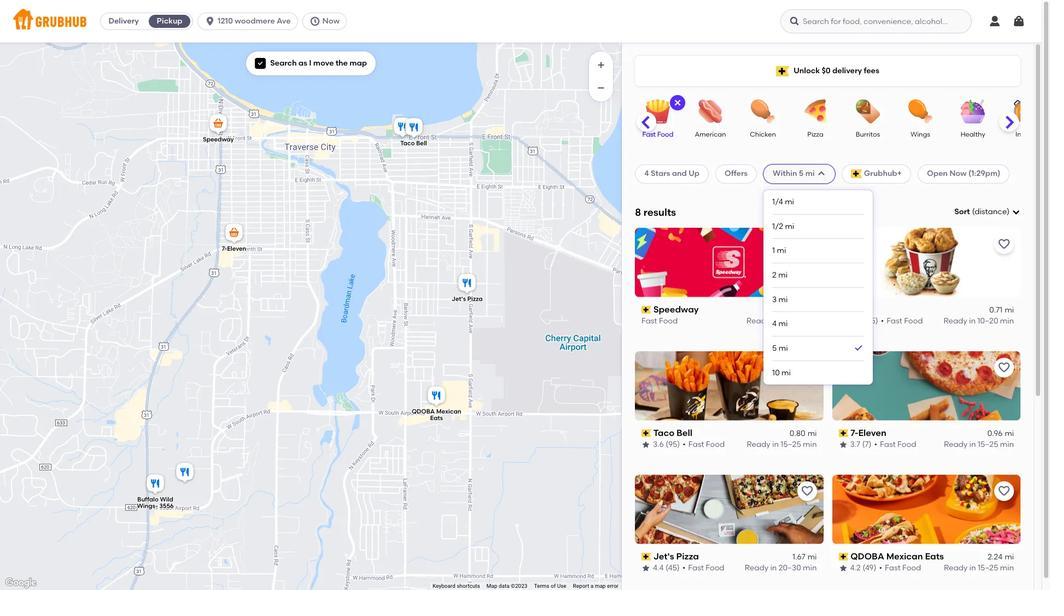 Task type: describe. For each thing, give the bounding box(es) containing it.
1 horizontal spatial jet's
[[654, 552, 674, 562]]

chicken
[[750, 131, 776, 138]]

qdoba inside qdoba mexican eats
[[412, 409, 435, 416]]

qdoba mexican eats inside map region
[[412, 409, 461, 423]]

fees
[[864, 66, 880, 75]]

10 mi
[[773, 368, 791, 378]]

auntie anne's image
[[174, 462, 196, 486]]

min for taco bell
[[803, 441, 817, 450]]

wings-
[[137, 503, 158, 510]]

• right (115)
[[881, 317, 884, 326]]

jet's pizza image
[[456, 272, 478, 297]]

offers
[[725, 169, 748, 179]]

10–20 for kfc
[[978, 317, 999, 326]]

1210 woodmere ave button
[[198, 13, 302, 30]]

terms of use link
[[534, 584, 567, 590]]

up
[[689, 169, 700, 179]]

min for 7-eleven
[[1000, 441, 1014, 450]]

grubhub+
[[864, 169, 902, 179]]

1.67 mi
[[793, 553, 817, 562]]

svg image inside 1210 woodmere ave button
[[205, 16, 216, 27]]

taco bell
[[654, 428, 693, 439]]

unlock
[[794, 66, 820, 75]]

7-eleven logo image
[[832, 352, 1021, 421]]

save this restaurant button for taco bell
[[797, 358, 817, 378]]

sort ( distance )
[[955, 207, 1010, 217]]

1 mi
[[773, 246, 786, 255]]

(95)
[[666, 441, 680, 450]]

speedway image
[[207, 113, 229, 137]]

report a map error link
[[573, 584, 619, 590]]

subscription pass image for kfc
[[839, 306, 849, 314]]

save this restaurant button for qdoba mexican eats
[[995, 482, 1014, 501]]

©2023
[[511, 584, 528, 590]]

1 horizontal spatial qdoba
[[851, 552, 885, 562]]

min for kfc
[[1000, 317, 1014, 326]]

stars
[[651, 169, 670, 179]]

in for 7-eleven
[[970, 441, 976, 450]]

buffalo wild wings- 3556
[[137, 497, 173, 510]]

• fast food for pizza
[[683, 564, 725, 573]]

of
[[551, 584, 556, 590]]

healthy
[[961, 131, 986, 138]]

open now (1:29pm)
[[927, 169, 1001, 179]]

4 for 4 stars and up
[[645, 169, 649, 179]]

1 horizontal spatial now
[[950, 169, 967, 179]]

unlock $0 delivery fees
[[794, 66, 880, 75]]

1 vertical spatial qdoba mexican eats
[[851, 552, 944, 562]]

error
[[607, 584, 619, 590]]

jet's pizza logo image
[[635, 475, 824, 545]]

2 mi
[[773, 270, 788, 280]]

1.67
[[793, 553, 806, 562]]

save this restaurant image for kfc
[[998, 238, 1011, 251]]

4.4
[[653, 564, 664, 573]]

)
[[1007, 207, 1010, 217]]

• for jet's pizza
[[683, 564, 686, 573]]

• for 7-eleven
[[875, 441, 878, 450]]

and
[[672, 169, 687, 179]]

3556
[[159, 503, 173, 510]]

pizza image
[[797, 100, 835, 124]]

save this restaurant button for kfc
[[995, 235, 1014, 254]]

results
[[644, 206, 676, 219]]

ready for jet's pizza
[[745, 564, 769, 573]]

delivery
[[109, 16, 139, 26]]

7- inside map region
[[222, 246, 227, 253]]

ave
[[277, 16, 291, 26]]

(115)
[[863, 317, 878, 326]]

Search for food, convenience, alcohol... search field
[[781, 9, 972, 33]]

in for kfc
[[970, 317, 976, 326]]

15–25 for qdoba mexican eats
[[978, 564, 999, 573]]

1/4 mi
[[773, 197, 794, 207]]

minus icon image
[[596, 83, 607, 94]]

qdoba mexican eats image
[[425, 385, 447, 409]]

subscription pass image for jet's pizza
[[642, 554, 651, 561]]

1 horizontal spatial map
[[595, 584, 606, 590]]

fast food image
[[639, 100, 677, 124]]

4.2
[[851, 564, 861, 573]]

american
[[695, 131, 726, 138]]

20–30
[[779, 564, 801, 573]]

3.6
[[653, 441, 664, 450]]

taco bell logo image
[[635, 352, 824, 421]]

0.96
[[988, 429, 1003, 439]]

svg image inside 'now' button
[[309, 16, 320, 27]]

use
[[557, 584, 567, 590]]

5 mi option
[[773, 337, 865, 361]]

2.24
[[988, 553, 1003, 562]]

report
[[573, 584, 589, 590]]

ready for kfc
[[944, 317, 968, 326]]

mexican inside qdoba mexican eats
[[436, 409, 461, 416]]

save this restaurant image for speedway
[[801, 238, 814, 251]]

• fast food for bell
[[683, 441, 725, 450]]

chicken image
[[744, 100, 782, 124]]

subscription pass image for speedway
[[642, 306, 651, 314]]

0 vertical spatial fast food
[[643, 131, 674, 138]]

move
[[313, 59, 334, 68]]

bell inside speedway taco bell
[[416, 140, 427, 147]]

the
[[336, 59, 348, 68]]

5 mi
[[773, 344, 788, 353]]

3.6 (95)
[[653, 441, 680, 450]]

shortcuts
[[457, 584, 480, 590]]

grubhub plus flag logo image for grubhub+
[[851, 170, 862, 179]]

subscription pass image for taco bell
[[642, 430, 651, 438]]

1210
[[218, 16, 233, 26]]

kfc
[[851, 305, 869, 315]]

eats inside qdoba mexican eats
[[430, 415, 443, 423]]

buffalo wild wings- 3556 image
[[144, 473, 166, 497]]

(49)
[[863, 564, 877, 573]]

search
[[270, 59, 297, 68]]

8
[[635, 206, 641, 219]]

plus icon image
[[596, 60, 607, 71]]

(115) • fast food
[[863, 317, 923, 326]]

1 vertical spatial eleven
[[859, 428, 887, 439]]

wings image
[[902, 100, 940, 124]]

taco inside speedway taco bell
[[400, 140, 415, 147]]

(45)
[[666, 564, 680, 573]]

star icon image for jet's pizza
[[642, 565, 651, 574]]

a
[[591, 584, 594, 590]]

check icon image
[[854, 343, 865, 354]]

list box containing 1/4 mi
[[773, 190, 865, 385]]

map data ©2023
[[487, 584, 528, 590]]

american image
[[692, 100, 730, 124]]

min for speedway
[[803, 317, 817, 326]]

(
[[972, 207, 975, 217]]

15–25 for taco bell
[[781, 441, 801, 450]]

3
[[773, 295, 777, 304]]

keyboard shortcuts
[[433, 584, 480, 590]]

save this restaurant image for jet's pizza
[[801, 485, 814, 498]]

0.80
[[790, 429, 806, 439]]

1 vertical spatial eats
[[925, 552, 944, 562]]

ready in 15–25 min for 7-eleven
[[944, 441, 1014, 450]]

i
[[309, 59, 312, 68]]

save this restaurant button for 7-eleven
[[995, 358, 1014, 378]]

4 for 4 mi
[[773, 319, 777, 329]]



Task type: vqa. For each thing, say whether or not it's contained in the screenshot.
rightmost Eats
yes



Task type: locate. For each thing, give the bounding box(es) containing it.
jet's inside map region
[[452, 296, 466, 303]]

10–20 for speedway
[[781, 317, 801, 326]]

4 mi
[[773, 319, 788, 329]]

• fast food right "(95)" on the right bottom
[[683, 441, 725, 450]]

grubhub plus flag logo image for unlock $0 delivery fees
[[776, 66, 790, 76]]

taco bell image
[[403, 117, 425, 141]]

within 5 mi
[[773, 169, 815, 179]]

save this restaurant image for taco bell
[[801, 361, 814, 375]]

1 horizontal spatial 7-eleven
[[851, 428, 887, 439]]

0 horizontal spatial 4
[[645, 169, 649, 179]]

burritos
[[856, 131, 880, 138]]

now right open
[[950, 169, 967, 179]]

eleven
[[227, 246, 246, 253], [859, 428, 887, 439]]

indian image
[[1007, 100, 1045, 124]]

1 vertical spatial jet's pizza
[[654, 552, 699, 562]]

1 vertical spatial 7-eleven
[[851, 428, 887, 439]]

1 vertical spatial 4
[[773, 319, 777, 329]]

2 0.71 mi from the left
[[990, 306, 1014, 315]]

(7)
[[863, 441, 872, 450]]

0.71 for kfc
[[990, 306, 1003, 315]]

0 vertical spatial grubhub plus flag logo image
[[776, 66, 790, 76]]

mi inside option
[[779, 344, 788, 353]]

0 horizontal spatial 0.71 mi
[[793, 306, 817, 315]]

$0
[[822, 66, 831, 75]]

ready in 15–25 min down 0.96
[[944, 441, 1014, 450]]

1
[[773, 246, 775, 255]]

1 vertical spatial speedway
[[654, 305, 699, 315]]

svg image up the unlock
[[790, 16, 800, 27]]

2 ready in 10–20 min from the left
[[944, 317, 1014, 326]]

map
[[350, 59, 367, 68], [595, 584, 606, 590]]

as
[[299, 59, 307, 68]]

• right (49)
[[880, 564, 883, 573]]

speedway taco bell
[[203, 136, 427, 147]]

map
[[487, 584, 498, 590]]

ready in 20–30 min
[[745, 564, 817, 573]]

svg image inside field
[[1012, 208, 1021, 217]]

speedway for speedway taco bell
[[203, 136, 234, 143]]

0 horizontal spatial mexican
[[436, 409, 461, 416]]

7-eleven
[[222, 246, 246, 253], [851, 428, 887, 439]]

0 vertical spatial pizza
[[808, 131, 824, 138]]

1 horizontal spatial save this restaurant image
[[998, 361, 1011, 375]]

pizza inside map region
[[467, 296, 483, 303]]

kfc image
[[391, 116, 413, 140]]

0 horizontal spatial 7-
[[222, 246, 227, 253]]

eats down qdoba mexican eats logo
[[925, 552, 944, 562]]

1/2 mi
[[773, 222, 795, 231]]

0 horizontal spatial 5
[[773, 344, 777, 353]]

ready in 10–20 min
[[747, 317, 817, 326], [944, 317, 1014, 326]]

0 vertical spatial 7-eleven
[[222, 246, 246, 253]]

star icon image for qdoba mexican eats
[[839, 565, 848, 574]]

qdoba mexican eats
[[412, 409, 461, 423], [851, 552, 944, 562]]

2 vertical spatial pizza
[[677, 552, 699, 562]]

pickup
[[157, 16, 183, 26]]

0 horizontal spatial 0.71
[[793, 306, 806, 315]]

terms of use
[[534, 584, 567, 590]]

sort
[[955, 207, 970, 217]]

• fast food for mexican
[[880, 564, 922, 573]]

map region
[[0, 14, 686, 591]]

1 vertical spatial map
[[595, 584, 606, 590]]

mi
[[806, 169, 815, 179], [785, 197, 794, 207], [785, 222, 795, 231], [777, 246, 786, 255], [779, 270, 788, 280], [779, 295, 788, 304], [808, 306, 817, 315], [1005, 306, 1014, 315], [779, 319, 788, 329], [779, 344, 788, 353], [782, 368, 791, 378], [808, 429, 817, 439], [1005, 429, 1014, 439], [808, 553, 817, 562], [1005, 553, 1014, 562]]

0 horizontal spatial jet's
[[452, 296, 466, 303]]

save this restaurant button for speedway
[[797, 235, 817, 254]]

5 right within
[[799, 169, 804, 179]]

7-
[[222, 246, 227, 253], [851, 428, 859, 439]]

eleven inside map region
[[227, 246, 246, 253]]

delivery
[[833, 66, 862, 75]]

4
[[645, 169, 649, 179], [773, 319, 777, 329]]

5 up 10
[[773, 344, 777, 353]]

10
[[773, 368, 780, 378]]

min
[[803, 317, 817, 326], [1000, 317, 1014, 326], [803, 441, 817, 450], [1000, 441, 1014, 450], [803, 564, 817, 573], [1000, 564, 1014, 573]]

0 vertical spatial bell
[[416, 140, 427, 147]]

• fast food right (45)
[[683, 564, 725, 573]]

min for qdoba mexican eats
[[1000, 564, 1014, 573]]

map right the at the left of the page
[[350, 59, 367, 68]]

delivery button
[[101, 13, 147, 30]]

svg image
[[989, 15, 1002, 28], [1013, 15, 1026, 28], [205, 16, 216, 27], [309, 16, 320, 27], [817, 170, 826, 179]]

0 vertical spatial eleven
[[227, 246, 246, 253]]

5 inside option
[[773, 344, 777, 353]]

1 vertical spatial pizza
[[467, 296, 483, 303]]

1 horizontal spatial 0.71 mi
[[990, 306, 1014, 315]]

save this restaurant image
[[801, 238, 814, 251], [998, 238, 1011, 251], [801, 361, 814, 375], [998, 485, 1011, 498]]

ready for qdoba mexican eats
[[944, 564, 968, 573]]

• fast food for eleven
[[875, 441, 917, 450]]

0 vertical spatial taco
[[400, 140, 415, 147]]

1 vertical spatial subscription pass image
[[642, 430, 651, 438]]

svg image left search
[[257, 60, 264, 67]]

star icon image left 3.6
[[642, 441, 651, 450]]

2.24 mi
[[988, 553, 1014, 562]]

1 horizontal spatial taco
[[654, 428, 675, 439]]

0 horizontal spatial now
[[323, 16, 340, 26]]

15–25 down '2.24' on the right bottom of page
[[978, 564, 999, 573]]

star icon image for 7-eleven
[[839, 441, 848, 450]]

in for speedway
[[772, 317, 779, 326]]

bell up "(95)" on the right bottom
[[677, 428, 693, 439]]

1 horizontal spatial eats
[[925, 552, 944, 562]]

0.71 for speedway
[[793, 306, 806, 315]]

2
[[773, 270, 777, 280]]

1 horizontal spatial 10–20
[[978, 317, 999, 326]]

subscription pass image for 7-eleven
[[839, 430, 849, 438]]

1 horizontal spatial 0.71
[[990, 306, 1003, 315]]

3 mi
[[773, 295, 788, 304]]

0 horizontal spatial subscription pass image
[[642, 430, 651, 438]]

star icon image for taco bell
[[642, 441, 651, 450]]

svg image left american 'image' at right
[[674, 98, 682, 107]]

list box
[[773, 190, 865, 385]]

svg image
[[790, 16, 800, 27], [257, 60, 264, 67], [674, 98, 682, 107], [1012, 208, 1021, 217]]

3.7
[[851, 441, 861, 450]]

1 horizontal spatial jet's pizza
[[654, 552, 699, 562]]

0 horizontal spatial qdoba mexican eats
[[412, 409, 461, 423]]

save this restaurant button for jet's pizza
[[797, 482, 817, 501]]

subscription pass image
[[642, 306, 651, 314], [839, 430, 849, 438], [642, 554, 651, 561], [839, 554, 849, 561]]

1 horizontal spatial qdoba mexican eats
[[851, 552, 944, 562]]

pizza
[[808, 131, 824, 138], [467, 296, 483, 303], [677, 552, 699, 562]]

1 horizontal spatial subscription pass image
[[839, 306, 849, 314]]

1 horizontal spatial ready in 10–20 min
[[944, 317, 1014, 326]]

0 vertical spatial speedway
[[203, 136, 234, 143]]

map right a
[[595, 584, 606, 590]]

1 horizontal spatial pizza
[[677, 552, 699, 562]]

in
[[772, 317, 779, 326], [970, 317, 976, 326], [773, 441, 779, 450], [970, 441, 976, 450], [771, 564, 777, 573], [970, 564, 976, 573]]

1/4
[[773, 197, 783, 207]]

• fast food
[[683, 441, 725, 450], [875, 441, 917, 450], [683, 564, 725, 573], [880, 564, 922, 573]]

• right (45)
[[683, 564, 686, 573]]

0.71 mi for kfc
[[990, 306, 1014, 315]]

None field
[[955, 207, 1021, 218]]

now up move
[[323, 16, 340, 26]]

1 vertical spatial grubhub plus flag logo image
[[851, 170, 862, 179]]

0 vertical spatial 7-
[[222, 246, 227, 253]]

15–25 down 0.80
[[781, 441, 801, 450]]

2 10–20 from the left
[[978, 317, 999, 326]]

within
[[773, 169, 797, 179]]

subscription pass image for qdoba mexican eats
[[839, 554, 849, 561]]

1 vertical spatial save this restaurant image
[[801, 485, 814, 498]]

4 left stars
[[645, 169, 649, 179]]

qdoba mexican eats logo image
[[832, 475, 1021, 545]]

2 horizontal spatial pizza
[[808, 131, 824, 138]]

report a map error
[[573, 584, 619, 590]]

0 horizontal spatial 7-eleven
[[222, 246, 246, 253]]

0 vertical spatial map
[[350, 59, 367, 68]]

• right (7)
[[875, 441, 878, 450]]

keyboard
[[433, 584, 456, 590]]

buffalo
[[137, 497, 158, 504]]

save this restaurant image for 7-eleven
[[998, 361, 1011, 375]]

4 stars and up
[[645, 169, 700, 179]]

svg image inside main navigation navigation
[[790, 16, 800, 27]]

svg image right )
[[1012, 208, 1021, 217]]

0 horizontal spatial taco
[[400, 140, 415, 147]]

0 vertical spatial save this restaurant image
[[998, 361, 1011, 375]]

0 horizontal spatial 10–20
[[781, 317, 801, 326]]

save this restaurant image
[[998, 361, 1011, 375], [801, 485, 814, 498]]

ready
[[747, 317, 770, 326], [944, 317, 968, 326], [747, 441, 771, 450], [944, 441, 968, 450], [745, 564, 769, 573], [944, 564, 968, 573]]

15–25 down 0.96
[[978, 441, 999, 450]]

0 vertical spatial jet's pizza
[[452, 296, 483, 303]]

ready for 7-eleven
[[944, 441, 968, 450]]

ready in 15–25 min for qdoba mexican eats
[[944, 564, 1014, 573]]

ready in 10–20 min for speedway
[[747, 317, 817, 326]]

7 eleven image
[[223, 222, 245, 246]]

0 vertical spatial now
[[323, 16, 340, 26]]

1 ready in 10–20 min from the left
[[747, 317, 817, 326]]

min for jet's pizza
[[803, 564, 817, 573]]

3.7 (7)
[[851, 441, 872, 450]]

0 horizontal spatial pizza
[[467, 296, 483, 303]]

• for qdoba mexican eats
[[880, 564, 883, 573]]

star icon image left 4.4
[[642, 565, 651, 574]]

speedway inside speedway taco bell
[[203, 136, 234, 143]]

in for jet's pizza
[[771, 564, 777, 573]]

ready in 15–25 min down 0.80
[[747, 441, 817, 450]]

0 vertical spatial qdoba
[[412, 409, 435, 416]]

0 horizontal spatial save this restaurant image
[[801, 485, 814, 498]]

1 horizontal spatial eleven
[[859, 428, 887, 439]]

(1:29pm)
[[969, 169, 1001, 179]]

0 horizontal spatial jet's pizza
[[452, 296, 483, 303]]

pickup button
[[147, 13, 193, 30]]

1 horizontal spatial grubhub plus flag logo image
[[851, 170, 862, 179]]

speedway logo image
[[635, 228, 824, 298]]

0 vertical spatial subscription pass image
[[839, 306, 849, 314]]

1 vertical spatial 7-
[[851, 428, 859, 439]]

eats down qdoba mexican eats icon
[[430, 415, 443, 423]]

1 horizontal spatial 7-
[[851, 428, 859, 439]]

distance
[[975, 207, 1007, 217]]

bell right 'kfc' icon
[[416, 140, 427, 147]]

0 horizontal spatial eats
[[430, 415, 443, 423]]

0.71 mi
[[793, 306, 817, 315], [990, 306, 1014, 315]]

grubhub plus flag logo image
[[776, 66, 790, 76], [851, 170, 862, 179]]

1 horizontal spatial speedway
[[654, 305, 699, 315]]

data
[[499, 584, 510, 590]]

grubhub plus flag logo image left grubhub+
[[851, 170, 862, 179]]

kfc logo image
[[832, 228, 1021, 298]]

star icon image left the 3.7
[[839, 441, 848, 450]]

healthy image
[[954, 100, 992, 124]]

in for qdoba mexican eats
[[970, 564, 976, 573]]

1/2
[[773, 222, 784, 231]]

1 horizontal spatial mexican
[[887, 552, 923, 562]]

0 vertical spatial 5
[[799, 169, 804, 179]]

• for taco bell
[[683, 441, 686, 450]]

1 vertical spatial bell
[[677, 428, 693, 439]]

subscription pass image
[[839, 306, 849, 314], [642, 430, 651, 438]]

1 vertical spatial fast food
[[642, 317, 678, 326]]

1 0.71 from the left
[[793, 306, 806, 315]]

subscription pass image left taco bell
[[642, 430, 651, 438]]

ready in 15–25 min for taco bell
[[747, 441, 817, 450]]

save this restaurant image for qdoba mexican eats
[[998, 485, 1011, 498]]

fast food
[[643, 131, 674, 138], [642, 317, 678, 326]]

now button
[[302, 13, 351, 30]]

• fast food right (7)
[[875, 441, 917, 450]]

1 horizontal spatial 4
[[773, 319, 777, 329]]

food
[[658, 131, 674, 138], [659, 317, 678, 326], [904, 317, 923, 326], [706, 441, 725, 450], [898, 441, 917, 450], [706, 564, 725, 573], [903, 564, 922, 573]]

0 vertical spatial jet's
[[452, 296, 466, 303]]

0 horizontal spatial map
[[350, 59, 367, 68]]

jet's
[[452, 296, 466, 303], [654, 552, 674, 562]]

•
[[881, 317, 884, 326], [683, 441, 686, 450], [875, 441, 878, 450], [683, 564, 686, 573], [880, 564, 883, 573]]

main navigation navigation
[[0, 0, 1042, 43]]

star icon image
[[642, 441, 651, 450], [839, 441, 848, 450], [642, 565, 651, 574], [839, 565, 848, 574]]

in for taco bell
[[773, 441, 779, 450]]

1 10–20 from the left
[[781, 317, 801, 326]]

0.96 mi
[[988, 429, 1014, 439]]

1 horizontal spatial bell
[[677, 428, 693, 439]]

1 vertical spatial jet's
[[654, 552, 674, 562]]

taco
[[400, 140, 415, 147], [654, 428, 675, 439]]

0 vertical spatial 4
[[645, 169, 649, 179]]

0 horizontal spatial qdoba
[[412, 409, 435, 416]]

0 vertical spatial qdoba mexican eats
[[412, 409, 461, 423]]

eats
[[430, 415, 443, 423], [925, 552, 944, 562]]

search as i move the map
[[270, 59, 367, 68]]

4.4 (45)
[[653, 564, 680, 573]]

ready in 15–25 min down '2.24' on the right bottom of page
[[944, 564, 1014, 573]]

4 down 3
[[773, 319, 777, 329]]

1 0.71 mi from the left
[[793, 306, 817, 315]]

keyboard shortcuts button
[[433, 583, 480, 591]]

terms
[[534, 584, 550, 590]]

star icon image left 4.2
[[839, 565, 848, 574]]

0.71 mi for speedway
[[793, 306, 817, 315]]

burritos image
[[849, 100, 887, 124]]

8 results
[[635, 206, 676, 219]]

10–20
[[781, 317, 801, 326], [978, 317, 999, 326]]

grubhub plus flag logo image left the unlock
[[776, 66, 790, 76]]

wings
[[911, 131, 931, 138]]

jet's pizza inside map region
[[452, 296, 483, 303]]

2 0.71 from the left
[[990, 306, 1003, 315]]

15–25 for 7-eleven
[[978, 441, 999, 450]]

0 horizontal spatial speedway
[[203, 136, 234, 143]]

now inside 'now' button
[[323, 16, 340, 26]]

wild
[[160, 497, 173, 504]]

speedway for speedway
[[654, 305, 699, 315]]

1 vertical spatial qdoba
[[851, 552, 885, 562]]

ready in 10–20 min for kfc
[[944, 317, 1014, 326]]

1 vertical spatial taco
[[654, 428, 675, 439]]

• right "(95)" on the right bottom
[[683, 441, 686, 450]]

woodmere
[[235, 16, 275, 26]]

ready for speedway
[[747, 317, 770, 326]]

open
[[927, 169, 948, 179]]

0 horizontal spatial eleven
[[227, 246, 246, 253]]

1 horizontal spatial 5
[[799, 169, 804, 179]]

1 vertical spatial now
[[950, 169, 967, 179]]

1 vertical spatial mexican
[[887, 552, 923, 562]]

• fast food right (49)
[[880, 564, 922, 573]]

1 vertical spatial 5
[[773, 344, 777, 353]]

ready for taco bell
[[747, 441, 771, 450]]

7-eleven inside map region
[[222, 246, 246, 253]]

subscription pass image left kfc
[[839, 306, 849, 314]]

0 horizontal spatial grubhub plus flag logo image
[[776, 66, 790, 76]]

none field containing sort
[[955, 207, 1021, 218]]

google image
[[3, 577, 39, 591]]

indian
[[1016, 131, 1036, 138]]

0 horizontal spatial ready in 10–20 min
[[747, 317, 817, 326]]

0 vertical spatial eats
[[430, 415, 443, 423]]

qdoba
[[412, 409, 435, 416], [851, 552, 885, 562]]

0 vertical spatial mexican
[[436, 409, 461, 416]]

5
[[799, 169, 804, 179], [773, 344, 777, 353]]

0 horizontal spatial bell
[[416, 140, 427, 147]]



